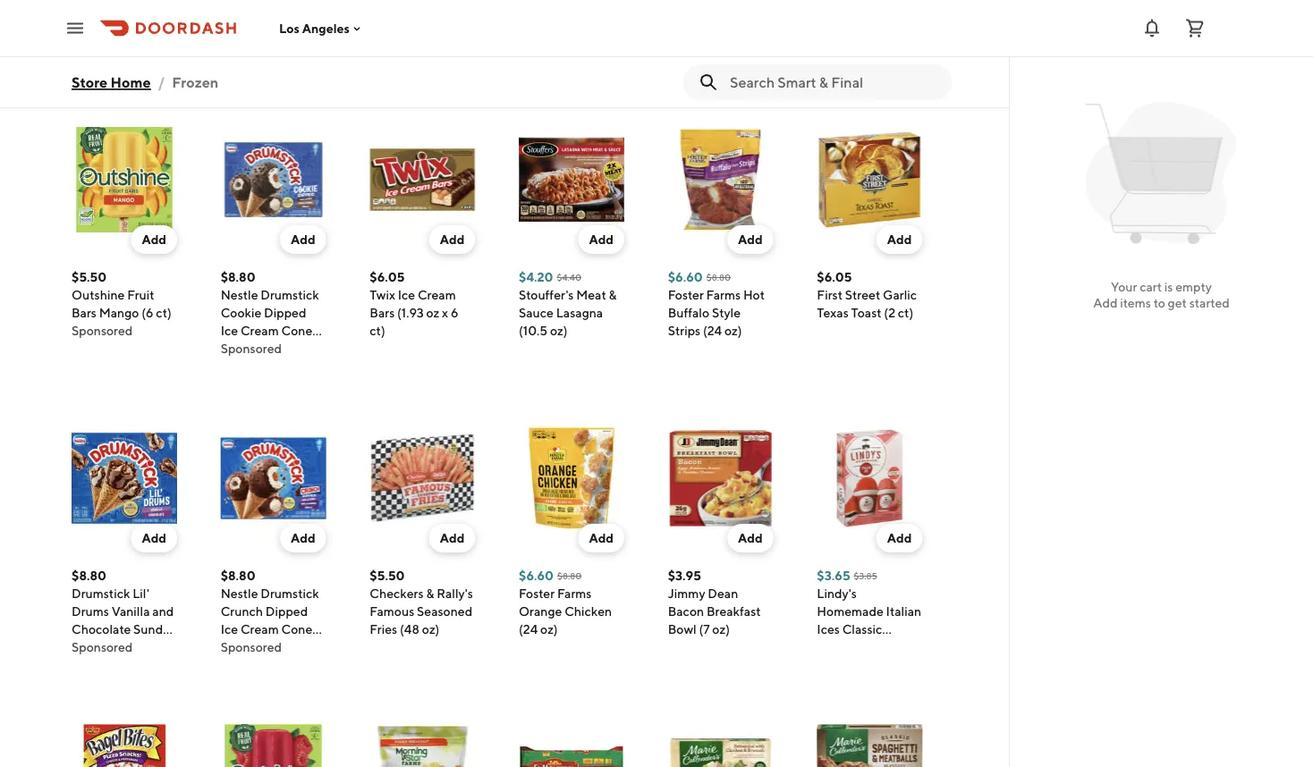Task type: describe. For each thing, give the bounding box(es) containing it.
oz) inside $5.50 checkers & rally's famous seasoned fries (48 oz)
[[422, 622, 440, 637]]

meat
[[576, 288, 606, 302]]

farms for chicken
[[557, 586, 592, 601]]

cream for $8.80 nestle drumstick cookie dipped ice cream cones variety pack (8 ct)
[[241, 323, 279, 338]]

ct) inside outshine grape fruit bars (6 ct) sponsored
[[292, 7, 308, 21]]

pack inside $8.80 drumstick lil' drums vanilla and chocolate sundae cones variety pack (12 ct)
[[72, 658, 100, 673]]

dipped for crunch
[[266, 604, 308, 619]]

$8.80 for $8.80 nestle drumstick cookie dipped ice cream cones variety pack (8 ct)
[[221, 270, 256, 285]]

waffles
[[400, 7, 444, 21]]

/
[[158, 74, 165, 91]]

dipped for cookie
[[264, 306, 306, 320]]

garlic
[[883, 288, 917, 302]]

ct) inside $8.80 nestle drumstick cookie dipped ice cream cones variety pack (8 ct)
[[308, 341, 324, 356]]

cart
[[1140, 280, 1162, 294]]

$4.40
[[557, 272, 582, 282]]

drumstick for crunch
[[261, 586, 319, 601]]

$8.80 inside $6.60 $8.80 foster farms hot buffalo style strips (24 oz)
[[707, 272, 731, 282]]

$6.60 for foster farms orange chicken (24 oz)
[[519, 569, 554, 583]]

(6 inside outshine grape fruit bars (6 ct) sponsored
[[278, 7, 290, 21]]

ices
[[817, 622, 840, 637]]

pack inside $8.80 nestle drumstick crunch dipped ice cream cones variety pack (8 ct)
[[264, 640, 292, 655]]

strips
[[668, 323, 701, 338]]

lime
[[127, 0, 155, 4]]

marie callender's frozen pasta classic spaghetti & meatball bowl (12.4 oz) image
[[817, 725, 923, 768]]

watermelon
[[817, 658, 888, 673]]

bars inside outshine lime fruit ice bars (6 ct) sponsored
[[121, 7, 146, 21]]

sponsored inside the $5.50 outshine fruit bars mango (6 ct) sponsored
[[72, 323, 133, 338]]

los angeles button
[[279, 21, 364, 36]]

bars inside the $5.50 outshine fruit bars mango (6 ct) sponsored
[[72, 306, 97, 320]]

stouffer's
[[519, 288, 574, 302]]

chicken
[[565, 604, 612, 619]]

oz) inside $6.60 $8.80 foster farms hot buffalo style strips (24 oz)
[[725, 323, 742, 338]]

sponsored down cookie at the left top
[[221, 341, 282, 356]]

cookie
[[221, 306, 262, 320]]

cones for $8.80 nestle drumstick cookie dipped ice cream cones variety pack (8 ct)
[[281, 323, 318, 338]]

street
[[845, 288, 881, 302]]

el mont beef bean green chili burritos (32 oz) image
[[519, 725, 625, 768]]

add for checkers & rally's famous seasoned fries (48 oz)
[[440, 531, 465, 546]]

add for nestle drumstick crunch dipped ice cream cones variety pack (8 ct)
[[291, 531, 316, 546]]

$4.20
[[519, 270, 553, 285]]

cones inside $8.80 drumstick lil' drums vanilla and chocolate sundae cones variety pack (12 ct)
[[72, 640, 108, 655]]

checkers
[[370, 586, 424, 601]]

$5.50 for $5.50 outshine fruit bars mango (6 ct) sponsored
[[72, 270, 107, 285]]

Search Smart & Final search field
[[730, 72, 938, 92]]

empty retail cart image
[[1078, 89, 1246, 258]]

foster for foster farms hot buffalo style strips (24 oz)
[[668, 288, 704, 302]]

sponsored down chocolate
[[72, 640, 133, 655]]

nestle for nestle drumstick cookie dipped ice cream cones variety pack (8 ct)
[[221, 288, 258, 302]]

ct) inside $8.80 nestle drumstick crunch dipped ice cream cones variety pack (8 ct)
[[308, 640, 324, 655]]

mango
[[99, 306, 139, 320]]

store home link
[[72, 64, 151, 100]]

oz
[[426, 306, 440, 320]]

(24 for eggo chocolatey chip waffles family pack (24 ct)
[[440, 25, 459, 39]]

chocolate
[[72, 622, 131, 637]]

your
[[1111, 280, 1138, 294]]

bars inside $6.05 twix ice cream bars (1.93 oz x 6 ct)
[[370, 306, 395, 320]]

pack inside eggo chocolatey chip waffles family pack (24 ct)
[[410, 25, 438, 39]]

empty
[[1176, 280, 1212, 294]]

sundae
[[133, 622, 177, 637]]

los angeles
[[279, 21, 350, 36]]

rally's
[[437, 586, 473, 601]]

homemade
[[817, 604, 884, 619]]

bars inside outshine grape fruit bars (6 ct) sponsored
[[250, 7, 275, 21]]

sauce
[[519, 306, 554, 320]]

add for foster farms hot buffalo style strips (24 oz)
[[738, 232, 763, 247]]

(24 for $6.60 $8.80 foster farms orange chicken (24 oz)
[[519, 622, 538, 637]]

stouffer's meat & sauce lasagna (10.5 oz) image
[[519, 127, 625, 233]]

x
[[442, 306, 448, 320]]

add for stouffer's meat & sauce lasagna (10.5 oz)
[[589, 232, 614, 247]]

seasoned
[[417, 604, 473, 619]]

(6 inside the $5.50 outshine fruit bars mango (6 ct) sponsored
[[142, 306, 154, 320]]

add for first street garlic texas toast (2 ct)
[[887, 232, 912, 247]]

$8.80 drumstick lil' drums vanilla and chocolate sundae cones variety pack (12 ct)
[[72, 569, 177, 673]]

add inside your cart is empty add items to get started
[[1094, 296, 1118, 310]]

los
[[279, 21, 300, 36]]

$8.80 inside $6.60 $8.80 foster farms orange chicken (24 oz)
[[557, 571, 582, 581]]

variety for nestle drumstick cookie dipped ice cream cones variety pack (8 ct)
[[221, 341, 261, 356]]

$6.05 first street garlic texas toast (2 ct)
[[817, 270, 917, 320]]

get
[[1168, 296, 1187, 310]]

ice inside outshine lime fruit ice bars (6 ct) sponsored
[[101, 7, 119, 21]]

ct) inside $8.80 drumstick lil' drums vanilla and chocolate sundae cones variety pack (12 ct)
[[121, 658, 136, 673]]

$5.50 checkers & rally's famous seasoned fries (48 oz)
[[370, 569, 473, 637]]

twix
[[370, 288, 395, 302]]

twix ice cream bars (1.93 oz x 6 ct) image
[[370, 127, 475, 233]]

angeles
[[302, 21, 350, 36]]

(48
[[400, 622, 420, 637]]

$5.50 for $5.50 checkers & rally's famous seasoned fries (48 oz)
[[370, 569, 405, 583]]

add for lindy's homemade italian ices classic combo watermelon strawberry (6 ct)
[[887, 531, 912, 546]]

farms for buffalo
[[706, 288, 741, 302]]

$3.95
[[668, 569, 701, 583]]

ct) inside $6.05 twix ice cream bars (1.93 oz x 6 ct)
[[370, 323, 385, 338]]

outshine fruit ice bars raspberry (6 ct) image
[[221, 725, 326, 768]]

breakfast
[[707, 604, 761, 619]]

classic
[[843, 622, 882, 637]]

$6.60 for foster farms hot buffalo style strips (24 oz)
[[668, 270, 703, 285]]

(6 inside outshine lime fruit ice bars (6 ct) sponsored
[[149, 7, 161, 21]]

nestle drumstick cookie dipped ice cream cones variety pack (8 ct) image
[[221, 127, 326, 233]]

oz) inside $6.60 $8.80 foster farms orange chicken (24 oz)
[[540, 622, 558, 637]]

home
[[111, 74, 151, 91]]

$8.80 nestle drumstick cookie dipped ice cream cones variety pack (8 ct)
[[221, 270, 324, 356]]

bagel bites cheese & pepperoni pizza snacks party size (40 ct) image
[[72, 725, 177, 768]]

first
[[817, 288, 843, 302]]

(2
[[884, 306, 896, 320]]

sponsored down crunch
[[221, 640, 282, 655]]

add for foster farms orange chicken (24 oz)
[[589, 531, 614, 546]]

bowl
[[668, 622, 697, 637]]

fruit for outshine lime fruit ice bars (6 ct)
[[72, 7, 99, 21]]

started
[[1190, 296, 1230, 310]]

eggo chocolatey chip waffles family pack (24 ct)
[[370, 0, 468, 57]]

fruit inside the $5.50 outshine fruit bars mango (6 ct) sponsored
[[127, 288, 154, 302]]

vanilla
[[112, 604, 150, 619]]

crunch
[[221, 604, 263, 619]]

foster farms orange chicken (24 oz) image
[[519, 426, 625, 531]]

$3.65 $3.85 lindy's homemade italian ices classic combo watermelon strawberry (6 ct)
[[817, 569, 922, 691]]

(10.5
[[519, 323, 548, 338]]

items
[[1120, 296, 1151, 310]]

fruit for outshine grape fruit bars (6 ct)
[[221, 7, 248, 21]]

cream for $8.80 nestle drumstick crunch dipped ice cream cones variety pack (8 ct)
[[241, 622, 279, 637]]

outshine fruit bars mango (6 ct) image
[[72, 127, 177, 233]]

$6.60 $8.80 foster farms hot buffalo style strips (24 oz)
[[668, 270, 765, 338]]

to
[[1154, 296, 1166, 310]]

$3.85
[[854, 571, 878, 581]]

sponsored inside outshine grape fruit bars (6 ct) sponsored
[[221, 25, 282, 39]]

$6.05 for twix
[[370, 270, 405, 285]]

orange
[[519, 604, 562, 619]]



Task type: vqa. For each thing, say whether or not it's contained in the screenshot.


Task type: locate. For each thing, give the bounding box(es) containing it.
$3.95 jimmy dean bacon breakfast bowl (7 oz)
[[668, 569, 761, 637]]

sponsored up store home link on the top left of the page
[[72, 42, 133, 57]]

$6.05 for first
[[817, 270, 852, 285]]

outshine inside the $5.50 outshine fruit bars mango (6 ct) sponsored
[[72, 288, 125, 302]]

(6 down lime
[[149, 7, 161, 21]]

your cart is empty add items to get started
[[1094, 280, 1230, 310]]

ice down cookie at the left top
[[221, 323, 238, 338]]

(1.93
[[397, 306, 424, 320]]

$6.60 $8.80 foster farms orange chicken (24 oz)
[[519, 569, 612, 637]]

1 horizontal spatial $6.60
[[668, 270, 703, 285]]

ice right open menu icon
[[101, 7, 119, 21]]

and
[[152, 604, 174, 619]]

foster up the buffalo
[[668, 288, 704, 302]]

(6 down watermelon
[[882, 676, 894, 691]]

variety up '(12'
[[111, 640, 151, 655]]

texas
[[817, 306, 849, 320]]

outshine for bars
[[221, 0, 274, 4]]

cones inside $8.80 nestle drumstick cookie dipped ice cream cones variety pack (8 ct)
[[281, 323, 318, 338]]

cream inside $8.80 nestle drumstick crunch dipped ice cream cones variety pack (8 ct)
[[241, 622, 279, 637]]

2 horizontal spatial (24
[[703, 323, 722, 338]]

bars
[[121, 7, 146, 21], [250, 7, 275, 21], [72, 306, 97, 320], [370, 306, 395, 320]]

outshine lime fruit ice bars (6 ct) sponsored
[[72, 0, 161, 57]]

$8.80 up cookie at the left top
[[221, 270, 256, 285]]

bars left mango
[[72, 306, 97, 320]]

&
[[609, 288, 617, 302], [426, 586, 434, 601]]

add up 6
[[440, 232, 465, 247]]

ice up '(1.93'
[[398, 288, 415, 302]]

open menu image
[[64, 17, 86, 39]]

1 vertical spatial (8
[[294, 640, 306, 655]]

1 horizontal spatial $5.50
[[370, 569, 405, 583]]

ice inside $8.80 nestle drumstick cookie dipped ice cream cones variety pack (8 ct)
[[221, 323, 238, 338]]

$8.80 inside $8.80 nestle drumstick cookie dipped ice cream cones variety pack (8 ct)
[[221, 270, 256, 285]]

$5.50
[[72, 270, 107, 285], [370, 569, 405, 583]]

1 horizontal spatial &
[[609, 288, 617, 302]]

oz) down orange
[[540, 622, 558, 637]]

variety inside $8.80 nestle drumstick crunch dipped ice cream cones variety pack (8 ct)
[[221, 640, 261, 655]]

oz) right (48
[[422, 622, 440, 637]]

jimmy dean bacon breakfast bowl (7 oz) image
[[668, 426, 774, 531]]

add for nestle drumstick cookie dipped ice cream cones variety pack (8 ct)
[[291, 232, 316, 247]]

$6.60 inside $6.60 $8.80 foster farms hot buffalo style strips (24 oz)
[[668, 270, 703, 285]]

foster inside $6.60 $8.80 foster farms orange chicken (24 oz)
[[519, 586, 555, 601]]

ct) inside $3.65 $3.85 lindy's homemade italian ices classic combo watermelon strawberry (6 ct)
[[897, 676, 912, 691]]

store home / frozen
[[72, 74, 219, 91]]

$6.05 up first
[[817, 270, 852, 285]]

1 horizontal spatial (24
[[519, 622, 538, 637]]

0 vertical spatial (8
[[294, 341, 306, 356]]

2 (8 from the top
[[294, 640, 306, 655]]

1 vertical spatial dipped
[[266, 604, 308, 619]]

lindy's homemade italian ices classic combo watermelon strawberry (6 ct) image
[[817, 426, 923, 531]]

ct) inside eggo chocolatey chip waffles family pack (24 ct)
[[370, 42, 385, 57]]

drums
[[72, 604, 109, 619]]

variety down cookie at the left top
[[221, 341, 261, 356]]

add down your
[[1094, 296, 1118, 310]]

fruit up the store
[[72, 7, 99, 21]]

0 horizontal spatial $5.50
[[72, 270, 107, 285]]

farms inside $6.60 $8.80 foster farms hot buffalo style strips (24 oz)
[[706, 288, 741, 302]]

$6.60 up orange
[[519, 569, 554, 583]]

eggo
[[370, 0, 400, 4]]

family
[[370, 25, 407, 39]]

drumstick inside $8.80 drumstick lil' drums vanilla and chocolate sundae cones variety pack (12 ct)
[[72, 586, 130, 601]]

ice inside $8.80 nestle drumstick crunch dipped ice cream cones variety pack (8 ct)
[[221, 622, 238, 637]]

strawberry
[[817, 676, 880, 691]]

drumstick up crunch
[[261, 586, 319, 601]]

first street garlic texas toast (2 ct) image
[[817, 127, 923, 233]]

$5.50 outshine fruit bars mango (6 ct) sponsored
[[72, 270, 172, 338]]

fruit inside outshine lime fruit ice bars (6 ct) sponsored
[[72, 7, 99, 21]]

style
[[712, 306, 741, 320]]

nestle up crunch
[[221, 586, 258, 601]]

0 vertical spatial cream
[[418, 288, 456, 302]]

0 vertical spatial $6.60
[[668, 270, 703, 285]]

combo
[[817, 640, 860, 655]]

buffalo
[[668, 306, 710, 320]]

dipped right cookie at the left top
[[264, 306, 306, 320]]

lasagna
[[556, 306, 603, 320]]

$6.05 inside $6.05 first street garlic texas toast (2 ct)
[[817, 270, 852, 285]]

1 horizontal spatial $6.05
[[817, 270, 852, 285]]

2 $6.05 from the left
[[817, 270, 852, 285]]

add up $6.60 $8.80 foster farms orange chicken (24 oz)
[[589, 531, 614, 546]]

1 vertical spatial cream
[[241, 323, 279, 338]]

jimmy
[[668, 586, 706, 601]]

$6.60 inside $6.60 $8.80 foster farms orange chicken (24 oz)
[[519, 569, 554, 583]]

pack
[[410, 25, 438, 39], [264, 341, 292, 356], [264, 640, 292, 655], [72, 658, 100, 673]]

foster up orange
[[519, 586, 555, 601]]

(6
[[149, 7, 161, 21], [278, 7, 290, 21], [142, 306, 154, 320], [882, 676, 894, 691]]

add for outshine fruit bars mango (6 ct)
[[142, 232, 166, 247]]

2 nestle from the top
[[221, 586, 258, 601]]

$8.80 up chicken
[[557, 571, 582, 581]]

oz) right (7
[[713, 622, 730, 637]]

ice down crunch
[[221, 622, 238, 637]]

(6 down grape
[[278, 7, 290, 21]]

farms inside $6.60 $8.80 foster farms orange chicken (24 oz)
[[557, 586, 592, 601]]

add up dean on the bottom right of the page
[[738, 531, 763, 546]]

$8.80 up crunch
[[221, 569, 256, 583]]

sponsored inside outshine lime fruit ice bars (6 ct) sponsored
[[72, 42, 133, 57]]

pack inside $8.80 nestle drumstick cookie dipped ice cream cones variety pack (8 ct)
[[264, 341, 292, 356]]

(24 down orange
[[519, 622, 538, 637]]

$8.80 for $8.80 nestle drumstick crunch dipped ice cream cones variety pack (8 ct)
[[221, 569, 256, 583]]

dipped inside $8.80 nestle drumstick crunch dipped ice cream cones variety pack (8 ct)
[[266, 604, 308, 619]]

$6.05 up twix
[[370, 270, 405, 285]]

(12
[[102, 658, 118, 673]]

0 vertical spatial nestle
[[221, 288, 258, 302]]

fries
[[370, 622, 397, 637]]

(24 down waffles on the top
[[440, 25, 459, 39]]

add for jimmy dean bacon breakfast bowl (7 oz)
[[738, 531, 763, 546]]

0 vertical spatial (24
[[440, 25, 459, 39]]

foster
[[668, 288, 704, 302], [519, 586, 555, 601]]

$6.05 inside $6.05 twix ice cream bars (1.93 oz x 6 ct)
[[370, 270, 405, 285]]

hot
[[743, 288, 765, 302]]

(8 inside $8.80 nestle drumstick cookie dipped ice cream cones variety pack (8 ct)
[[294, 341, 306, 356]]

outshine up mango
[[72, 288, 125, 302]]

(8 inside $8.80 nestle drumstick crunch dipped ice cream cones variety pack (8 ct)
[[294, 640, 306, 655]]

farms up chicken
[[557, 586, 592, 601]]

drumstick inside $8.80 nestle drumstick cookie dipped ice cream cones variety pack (8 ct)
[[261, 288, 319, 302]]

ct) inside the $5.50 outshine fruit bars mango (6 ct) sponsored
[[156, 306, 172, 320]]

bars down lime
[[121, 7, 146, 21]]

0 horizontal spatial frozen
[[72, 65, 160, 99]]

variety for nestle drumstick crunch dipped ice cream cones variety pack (8 ct)
[[221, 640, 261, 655]]

(7
[[699, 622, 710, 637]]

add button
[[131, 225, 177, 254], [131, 225, 177, 254], [280, 225, 326, 254], [280, 225, 326, 254], [429, 225, 475, 254], [429, 225, 475, 254], [578, 225, 625, 254], [578, 225, 625, 254], [727, 225, 774, 254], [727, 225, 774, 254], [877, 225, 923, 254], [877, 225, 923, 254], [131, 524, 177, 553], [131, 524, 177, 553], [280, 524, 326, 553], [280, 524, 326, 553], [429, 524, 475, 553], [429, 524, 475, 553], [578, 524, 625, 553], [578, 524, 625, 553], [727, 524, 774, 553], [727, 524, 774, 553], [877, 524, 923, 553], [877, 524, 923, 553]]

nestle
[[221, 288, 258, 302], [221, 586, 258, 601]]

$8.80 up drums at the left bottom of the page
[[72, 569, 106, 583]]

0 horizontal spatial (24
[[440, 25, 459, 39]]

fruit up mango
[[127, 288, 154, 302]]

(6 inside $3.65 $3.85 lindy's homemade italian ices classic combo watermelon strawberry (6 ct)
[[882, 676, 894, 691]]

italian
[[886, 604, 922, 619]]

sponsored down mango
[[72, 323, 133, 338]]

0 horizontal spatial &
[[426, 586, 434, 601]]

$5.50 inside $5.50 checkers & rally's famous seasoned fries (48 oz)
[[370, 569, 405, 583]]

oz) inside $4.20 $4.40 stouffer's meat & sauce lasagna (10.5 oz)
[[550, 323, 568, 338]]

cones for $8.80 nestle drumstick crunch dipped ice cream cones variety pack (8 ct)
[[281, 622, 318, 637]]

(24 down the style
[[703, 323, 722, 338]]

(6 right mango
[[142, 306, 154, 320]]

checkers & rally's famous seasoned fries (48 oz) image
[[370, 426, 475, 531]]

$8.80
[[221, 270, 256, 285], [707, 272, 731, 282], [72, 569, 106, 583], [221, 569, 256, 583], [557, 571, 582, 581]]

ct) inside $6.05 first street garlic texas toast (2 ct)
[[898, 306, 914, 320]]

grape
[[276, 0, 312, 4]]

ct)
[[292, 7, 308, 21], [72, 25, 87, 39], [370, 42, 385, 57], [156, 306, 172, 320], [898, 306, 914, 320], [370, 323, 385, 338], [308, 341, 324, 356], [308, 640, 324, 655], [121, 658, 136, 673], [897, 676, 912, 691]]

add up hot at the top
[[738, 232, 763, 247]]

add up lil'
[[142, 531, 166, 546]]

1 vertical spatial $5.50
[[370, 569, 405, 583]]

store
[[72, 74, 108, 91]]

0 horizontal spatial foster
[[519, 586, 555, 601]]

farms up the style
[[706, 288, 741, 302]]

2 vertical spatial (24
[[519, 622, 538, 637]]

0 horizontal spatial $6.60
[[519, 569, 554, 583]]

foster farms hot buffalo style strips (24 oz) image
[[668, 127, 774, 233]]

2 horizontal spatial fruit
[[221, 7, 248, 21]]

$6.60
[[668, 270, 703, 285], [519, 569, 554, 583]]

(24 inside eggo chocolatey chip waffles family pack (24 ct)
[[440, 25, 459, 39]]

0 vertical spatial farms
[[706, 288, 741, 302]]

dipped inside $8.80 nestle drumstick cookie dipped ice cream cones variety pack (8 ct)
[[264, 306, 306, 320]]

1 vertical spatial foster
[[519, 586, 555, 601]]

variety down crunch
[[221, 640, 261, 655]]

add up garlic
[[887, 232, 912, 247]]

variety
[[221, 341, 261, 356], [111, 640, 151, 655], [221, 640, 261, 655]]

variety inside $8.80 nestle drumstick cookie dipped ice cream cones variety pack (8 ct)
[[221, 341, 261, 356]]

add up $8.80 nestle drumstick crunch dipped ice cream cones variety pack (8 ct)
[[291, 531, 316, 546]]

(24 inside $6.60 $8.80 foster farms hot buffalo style strips (24 oz)
[[703, 323, 722, 338]]

lindy's
[[817, 586, 857, 601]]

& inside $4.20 $4.40 stouffer's meat & sauce lasagna (10.5 oz)
[[609, 288, 617, 302]]

(8 for $8.80 nestle drumstick cookie dipped ice cream cones variety pack (8 ct)
[[294, 341, 306, 356]]

add up the $5.50 outshine fruit bars mango (6 ct) sponsored
[[142, 232, 166, 247]]

1 vertical spatial cones
[[281, 622, 318, 637]]

nestle for nestle drumstick crunch dipped ice cream cones variety pack (8 ct)
[[221, 586, 258, 601]]

1 horizontal spatial foster
[[668, 288, 704, 302]]

$8.80 up the style
[[707, 272, 731, 282]]

chip
[[370, 7, 397, 21]]

cream down crunch
[[241, 622, 279, 637]]

outshine
[[72, 0, 125, 4], [221, 0, 274, 4], [72, 288, 125, 302]]

$8.80 inside $8.80 nestle drumstick crunch dipped ice cream cones variety pack (8 ct)
[[221, 569, 256, 583]]

nestle inside $8.80 nestle drumstick crunch dipped ice cream cones variety pack (8 ct)
[[221, 586, 258, 601]]

bars down twix
[[370, 306, 395, 320]]

oz)
[[550, 323, 568, 338], [725, 323, 742, 338], [422, 622, 440, 637], [540, 622, 558, 637], [713, 622, 730, 637]]

$5.50 up mango
[[72, 270, 107, 285]]

fruit
[[72, 7, 99, 21], [221, 7, 248, 21], [127, 288, 154, 302]]

drumstick up drums at the left bottom of the page
[[72, 586, 130, 601]]

oz) down the style
[[725, 323, 742, 338]]

0 horizontal spatial farms
[[557, 586, 592, 601]]

bacon
[[668, 604, 704, 619]]

lil'
[[133, 586, 149, 601]]

add up the 'italian'
[[887, 531, 912, 546]]

nestle drumstick crunch dipped ice cream cones variety pack (8 ct) image
[[221, 426, 326, 531]]

ice
[[101, 7, 119, 21], [398, 288, 415, 302], [221, 323, 238, 338], [221, 622, 238, 637]]

outshine left grape
[[221, 0, 274, 4]]

add up $8.80 nestle drumstick cookie dipped ice cream cones variety pack (8 ct)
[[291, 232, 316, 247]]

outshine grape fruit bars (6 ct) sponsored
[[221, 0, 312, 39]]

0 vertical spatial foster
[[668, 288, 704, 302]]

$6.05 twix ice cream bars (1.93 oz x 6 ct)
[[370, 270, 459, 338]]

0 horizontal spatial $6.05
[[370, 270, 405, 285]]

add for twix ice cream bars (1.93 oz x 6 ct)
[[440, 232, 465, 247]]

foster for foster farms orange chicken (24 oz)
[[519, 586, 555, 601]]

outshine for ice
[[72, 0, 125, 4]]

1 horizontal spatial farms
[[706, 288, 741, 302]]

(24
[[440, 25, 459, 39], [703, 323, 722, 338], [519, 622, 538, 637]]

6
[[451, 306, 459, 320]]

$8.80 inside $8.80 drumstick lil' drums vanilla and chocolate sundae cones variety pack (12 ct)
[[72, 569, 106, 583]]

& inside $5.50 checkers & rally's famous seasoned fries (48 oz)
[[426, 586, 434, 601]]

toast
[[851, 306, 882, 320]]

$5.50 inside the $5.50 outshine fruit bars mango (6 ct) sponsored
[[72, 270, 107, 285]]

dean
[[708, 586, 738, 601]]

0 vertical spatial $5.50
[[72, 270, 107, 285]]

outshine inside outshine grape fruit bars (6 ct) sponsored
[[221, 0, 274, 4]]

& right meat
[[609, 288, 617, 302]]

drumstick up cookie at the left top
[[261, 288, 319, 302]]

oz) inside the $3.95 jimmy dean bacon breakfast bowl (7 oz)
[[713, 622, 730, 637]]

fruit left los
[[221, 7, 248, 21]]

famous
[[370, 604, 414, 619]]

drumstick lil' drums vanilla and chocolate sundae cones variety pack (12 ct) image
[[72, 426, 177, 531]]

fruit inside outshine grape fruit bars (6 ct) sponsored
[[221, 7, 248, 21]]

ice inside $6.05 twix ice cream bars (1.93 oz x 6 ct)
[[398, 288, 415, 302]]

nestle inside $8.80 nestle drumstick cookie dipped ice cream cones variety pack (8 ct)
[[221, 288, 258, 302]]

morningstar farms original veggie sausage patties (6 ct) image
[[370, 725, 475, 768]]

(8 for $8.80 nestle drumstick crunch dipped ice cream cones variety pack (8 ct)
[[294, 640, 306, 655]]

1 vertical spatial &
[[426, 586, 434, 601]]

is
[[1165, 280, 1173, 294]]

0 horizontal spatial fruit
[[72, 7, 99, 21]]

1 horizontal spatial fruit
[[127, 288, 154, 302]]

add up rally's
[[440, 531, 465, 546]]

cream down cookie at the left top
[[241, 323, 279, 338]]

0 vertical spatial dipped
[[264, 306, 306, 320]]

$6.60 up the buffalo
[[668, 270, 703, 285]]

& up seasoned
[[426, 586, 434, 601]]

1 nestle from the top
[[221, 288, 258, 302]]

2 vertical spatial cones
[[72, 640, 108, 655]]

$3.65
[[817, 569, 851, 583]]

add for drumstick lil' drums vanilla and chocolate sundae cones variety pack (12 ct)
[[142, 531, 166, 546]]

farms
[[706, 288, 741, 302], [557, 586, 592, 601]]

dipped right crunch
[[266, 604, 308, 619]]

outshine inside outshine lime fruit ice bars (6 ct) sponsored
[[72, 0, 125, 4]]

add up meat
[[589, 232, 614, 247]]

sponsored down grape
[[221, 25, 282, 39]]

(24 inside $6.60 $8.80 foster farms orange chicken (24 oz)
[[519, 622, 538, 637]]

dipped
[[264, 306, 306, 320], [266, 604, 308, 619]]

$5.50 up the checkers
[[370, 569, 405, 583]]

1 $6.05 from the left
[[370, 270, 405, 285]]

1 vertical spatial farms
[[557, 586, 592, 601]]

0 vertical spatial cones
[[281, 323, 318, 338]]

2 vertical spatial cream
[[241, 622, 279, 637]]

0 items, open order cart image
[[1185, 17, 1206, 39]]

variety inside $8.80 drumstick lil' drums vanilla and chocolate sundae cones variety pack (12 ct)
[[111, 640, 151, 655]]

cones inside $8.80 nestle drumstick crunch dipped ice cream cones variety pack (8 ct)
[[281, 622, 318, 637]]

ct) inside outshine lime fruit ice bars (6 ct) sponsored
[[72, 25, 87, 39]]

sponsored
[[221, 25, 282, 39], [72, 42, 133, 57], [72, 323, 133, 338], [221, 341, 282, 356], [72, 640, 133, 655], [221, 640, 282, 655]]

foster inside $6.60 $8.80 foster farms hot buffalo style strips (24 oz)
[[668, 288, 704, 302]]

$8.80 nestle drumstick crunch dipped ice cream cones variety pack (8 ct)
[[221, 569, 324, 655]]

add
[[142, 232, 166, 247], [291, 232, 316, 247], [440, 232, 465, 247], [589, 232, 614, 247], [738, 232, 763, 247], [887, 232, 912, 247], [1094, 296, 1118, 310], [142, 531, 166, 546], [291, 531, 316, 546], [440, 531, 465, 546], [589, 531, 614, 546], [738, 531, 763, 546], [887, 531, 912, 546]]

notification bell image
[[1142, 17, 1163, 39]]

drumstick
[[261, 288, 319, 302], [72, 586, 130, 601], [261, 586, 319, 601]]

cones
[[281, 323, 318, 338], [281, 622, 318, 637], [72, 640, 108, 655]]

nestle up cookie at the left top
[[221, 288, 258, 302]]

1 horizontal spatial frozen
[[172, 74, 219, 91]]

cream
[[418, 288, 456, 302], [241, 323, 279, 338], [241, 622, 279, 637]]

cream up oz at the left
[[418, 288, 456, 302]]

1 vertical spatial $6.60
[[519, 569, 554, 583]]

bars left los
[[250, 7, 275, 21]]

$8.80 for $8.80 drumstick lil' drums vanilla and chocolate sundae cones variety pack (12 ct)
[[72, 569, 106, 583]]

marie callender's frozen fettuccini with chicken & broccoli (13 oz) image
[[668, 725, 774, 768]]

1 (8 from the top
[[294, 341, 306, 356]]

cream inside $8.80 nestle drumstick cookie dipped ice cream cones variety pack (8 ct)
[[241, 323, 279, 338]]

$4.20 $4.40 stouffer's meat & sauce lasagna (10.5 oz)
[[519, 270, 617, 338]]

drumstick inside $8.80 nestle drumstick crunch dipped ice cream cones variety pack (8 ct)
[[261, 586, 319, 601]]

0 vertical spatial &
[[609, 288, 617, 302]]

chocolatey
[[402, 0, 468, 4]]

cream inside $6.05 twix ice cream bars (1.93 oz x 6 ct)
[[418, 288, 456, 302]]

oz) right "(10.5"
[[550, 323, 568, 338]]

outshine up open menu icon
[[72, 0, 125, 4]]

1 vertical spatial (24
[[703, 323, 722, 338]]

drumstick for cookie
[[261, 288, 319, 302]]

1 vertical spatial nestle
[[221, 586, 258, 601]]



